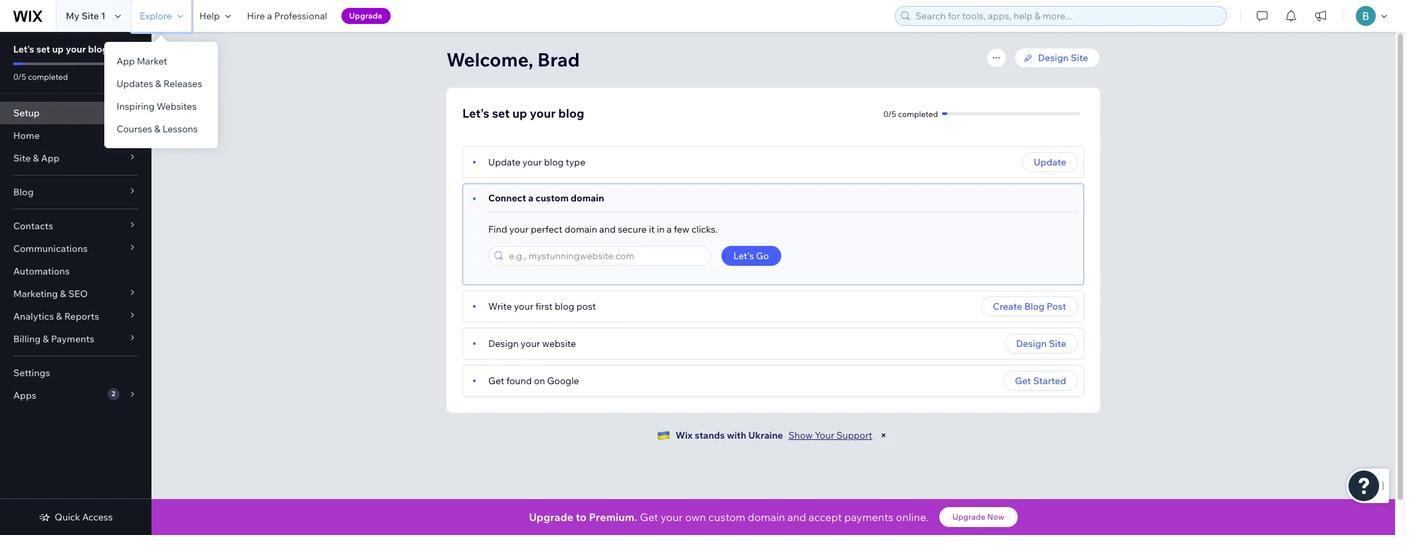 Task type: vqa. For each thing, say whether or not it's contained in the screenshot.


Task type: locate. For each thing, give the bounding box(es) containing it.
and
[[600, 223, 616, 235], [788, 511, 807, 524]]

a
[[267, 10, 272, 22], [528, 192, 534, 204], [667, 223, 672, 235]]

let's up setup
[[13, 43, 34, 55]]

0 horizontal spatial custom
[[536, 192, 569, 204]]

domain
[[571, 192, 604, 204], [565, 223, 598, 235], [748, 511, 786, 524]]

let's down welcome, at the top left of the page
[[463, 106, 490, 121]]

1 horizontal spatial update
[[1034, 156, 1067, 168]]

site inside dropdown button
[[13, 152, 31, 164]]

completed inside "sidebar" 'element'
[[28, 72, 68, 82]]

1 vertical spatial design site
[[1017, 338, 1067, 350]]

set up setup
[[36, 43, 50, 55]]

setup
[[13, 107, 40, 119]]

upgrade left to
[[529, 511, 574, 524]]

a right hire
[[267, 10, 272, 22]]

blog left type
[[544, 156, 564, 168]]

show
[[789, 429, 813, 441]]

update your blog type
[[489, 156, 586, 168]]

marketing
[[13, 288, 58, 300]]

1 horizontal spatial a
[[528, 192, 534, 204]]

1 vertical spatial and
[[788, 511, 807, 524]]

get right premium.
[[640, 511, 659, 524]]

apps
[[13, 390, 36, 401]]

upgrade for upgrade to premium. get your own custom domain and accept payments online.
[[529, 511, 574, 524]]

site down 'search for tools, apps, help & more...' field
[[1071, 52, 1089, 64]]

blog down 1 at the top left of page
[[88, 43, 108, 55]]

1 horizontal spatial blog
[[1025, 300, 1045, 312]]

1 horizontal spatial custom
[[709, 511, 746, 524]]

& down home
[[33, 152, 39, 164]]

2 horizontal spatial get
[[1016, 375, 1032, 387]]

updates & releases
[[117, 78, 202, 90]]

& left seo
[[60, 288, 66, 300]]

0 vertical spatial 0/5
[[13, 72, 26, 82]]

design inside design site 'button'
[[1017, 338, 1047, 350]]

1 vertical spatial set
[[492, 106, 510, 121]]

set down welcome, at the top left of the page
[[492, 106, 510, 121]]

welcome,
[[447, 48, 534, 71]]

it
[[649, 223, 655, 235]]

get found on google
[[489, 375, 579, 387]]

billing & payments button
[[0, 328, 152, 350]]

0 horizontal spatial 0/5 completed
[[13, 72, 68, 82]]

& up the inspiring websites
[[155, 78, 161, 90]]

your
[[66, 43, 86, 55], [530, 106, 556, 121], [523, 156, 542, 168], [510, 223, 529, 235], [514, 300, 534, 312], [521, 338, 540, 350], [661, 511, 683, 524]]

0 horizontal spatial let's set up your blog
[[13, 43, 108, 55]]

let's set up your blog down my
[[13, 43, 108, 55]]

0 horizontal spatial set
[[36, 43, 50, 55]]

blog inside button
[[1025, 300, 1045, 312]]

professional
[[274, 10, 327, 22]]

0/5
[[13, 72, 26, 82], [884, 109, 897, 119]]

1 horizontal spatial 0/5 completed
[[884, 109, 939, 119]]

0 horizontal spatial a
[[267, 10, 272, 22]]

0/5 completed inside "sidebar" 'element'
[[13, 72, 68, 82]]

upgrade inside button
[[349, 11, 383, 21]]

2 horizontal spatial upgrade
[[953, 512, 986, 522]]

get for get found on google
[[489, 375, 505, 387]]

set
[[36, 43, 50, 55], [492, 106, 510, 121]]

help
[[199, 10, 220, 22]]

blog button
[[0, 181, 152, 203]]

let's set up your blog up the update your blog type
[[463, 106, 585, 121]]

0 vertical spatial custom
[[536, 192, 569, 204]]

secure
[[618, 223, 647, 235]]

2 horizontal spatial let's
[[734, 250, 754, 262]]

support
[[837, 429, 873, 441]]

contacts button
[[0, 215, 152, 237]]

hire a professional link
[[239, 0, 335, 32]]

0 vertical spatial completed
[[28, 72, 68, 82]]

upgrade for upgrade
[[349, 11, 383, 21]]

0 vertical spatial a
[[267, 10, 272, 22]]

1 vertical spatial app
[[41, 152, 60, 164]]

let's set up your blog
[[13, 43, 108, 55], [463, 106, 585, 121]]

blog
[[13, 186, 34, 198], [1025, 300, 1045, 312]]

update inside "button"
[[1034, 156, 1067, 168]]

welcome, brad
[[447, 48, 580, 71]]

0/5 completed
[[13, 72, 68, 82], [884, 109, 939, 119]]

blog inside dropdown button
[[13, 186, 34, 198]]

1 vertical spatial 0/5 completed
[[884, 109, 939, 119]]

app down home link on the top of the page
[[41, 152, 60, 164]]

communications
[[13, 243, 88, 255]]

0 horizontal spatial blog
[[13, 186, 34, 198]]

quick
[[55, 511, 80, 523]]

to
[[576, 511, 587, 524]]

app market link
[[105, 50, 218, 72]]

1 horizontal spatial completed
[[899, 109, 939, 119]]

design down create blog post button
[[1017, 338, 1047, 350]]

courses & lessons
[[117, 123, 198, 135]]

let's
[[13, 43, 34, 55], [463, 106, 490, 121], [734, 250, 754, 262]]

& for site
[[33, 152, 39, 164]]

1 vertical spatial a
[[528, 192, 534, 204]]

update button
[[1022, 152, 1079, 172]]

1 horizontal spatial and
[[788, 511, 807, 524]]

1 horizontal spatial upgrade
[[529, 511, 574, 524]]

site inside 'button'
[[1049, 338, 1067, 350]]

1 vertical spatial custom
[[709, 511, 746, 524]]

get left 'found'
[[489, 375, 505, 387]]

0 horizontal spatial get
[[489, 375, 505, 387]]

design down 'search for tools, apps, help & more...' field
[[1039, 52, 1069, 64]]

your right find
[[510, 223, 529, 235]]

site left 1 at the top left of page
[[82, 10, 99, 22]]

1 vertical spatial up
[[513, 106, 527, 121]]

0 vertical spatial blog
[[13, 186, 34, 198]]

& left reports at the left bottom of the page
[[56, 310, 62, 322]]

quick access
[[55, 511, 113, 523]]

0 vertical spatial domain
[[571, 192, 604, 204]]

analytics & reports
[[13, 310, 99, 322]]

custom
[[536, 192, 569, 204], [709, 511, 746, 524]]

2 vertical spatial let's
[[734, 250, 754, 262]]

0 horizontal spatial 0/5
[[13, 72, 26, 82]]

site down home
[[13, 152, 31, 164]]

design site
[[1039, 52, 1089, 64], [1017, 338, 1067, 350]]

1 horizontal spatial app
[[117, 55, 135, 67]]

0 vertical spatial and
[[600, 223, 616, 235]]

blog
[[88, 43, 108, 55], [559, 106, 585, 121], [544, 156, 564, 168], [555, 300, 575, 312]]

site & app button
[[0, 147, 152, 170]]

domain up find your perfect domain and secure it in a few clicks.
[[571, 192, 604, 204]]

get left started
[[1016, 375, 1032, 387]]

own
[[686, 511, 706, 524]]

updates
[[117, 78, 153, 90]]

2 horizontal spatial a
[[667, 223, 672, 235]]

1 horizontal spatial 0/5
[[884, 109, 897, 119]]

up up setup link
[[52, 43, 64, 55]]

get started
[[1016, 375, 1067, 387]]

0 horizontal spatial completed
[[28, 72, 68, 82]]

a right in
[[667, 223, 672, 235]]

0 vertical spatial let's
[[13, 43, 34, 55]]

blog up contacts
[[13, 186, 34, 198]]

inspiring websites link
[[105, 95, 218, 118]]

upgrade inside "button"
[[953, 512, 986, 522]]

0 horizontal spatial let's
[[13, 43, 34, 55]]

0 horizontal spatial app
[[41, 152, 60, 164]]

your down my
[[66, 43, 86, 55]]

1 vertical spatial blog
[[1025, 300, 1045, 312]]

your up connect a custom domain
[[523, 156, 542, 168]]

a right connect
[[528, 192, 534, 204]]

domain left the accept
[[748, 511, 786, 524]]

write
[[489, 300, 512, 312]]

1 horizontal spatial up
[[513, 106, 527, 121]]

payments
[[845, 511, 894, 524]]

0 horizontal spatial upgrade
[[349, 11, 383, 21]]

marketing & seo button
[[0, 283, 152, 305]]

custom up perfect
[[536, 192, 569, 204]]

1 vertical spatial domain
[[565, 223, 598, 235]]

premium.
[[589, 511, 638, 524]]

analytics
[[13, 310, 54, 322]]

& down the inspiring websites
[[154, 123, 160, 135]]

1 horizontal spatial let's set up your blog
[[463, 106, 585, 121]]

hire
[[247, 10, 265, 22]]

1 horizontal spatial set
[[492, 106, 510, 121]]

websites
[[157, 100, 197, 112]]

1 vertical spatial let's
[[463, 106, 490, 121]]

let's left 'go'
[[734, 250, 754, 262]]

app market
[[117, 55, 167, 67]]

up up the update your blog type
[[513, 106, 527, 121]]

2 update from the left
[[1034, 156, 1067, 168]]

0 vertical spatial app
[[117, 55, 135, 67]]

marketing & seo
[[13, 288, 88, 300]]

help button
[[191, 0, 239, 32]]

let's go button
[[722, 246, 781, 266]]

blog up type
[[559, 106, 585, 121]]

and left 'secure'
[[600, 223, 616, 235]]

contacts
[[13, 220, 53, 232]]

domain right perfect
[[565, 223, 598, 235]]

completed
[[28, 72, 68, 82], [899, 109, 939, 119]]

let's inside button
[[734, 250, 754, 262]]

& inside 'popup button'
[[60, 288, 66, 300]]

design
[[1039, 52, 1069, 64], [489, 338, 519, 350], [1017, 338, 1047, 350]]

upgrade
[[349, 11, 383, 21], [529, 511, 574, 524], [953, 512, 986, 522]]

home link
[[0, 124, 152, 147]]

payments
[[51, 333, 94, 345]]

1 update from the left
[[489, 156, 521, 168]]

upgrade left now
[[953, 512, 986, 522]]

sidebar element
[[0, 32, 152, 535]]

update for update
[[1034, 156, 1067, 168]]

blog left post
[[1025, 300, 1045, 312]]

0 horizontal spatial up
[[52, 43, 64, 55]]

upgrade to premium. get your own custom domain and accept payments online.
[[529, 511, 929, 524]]

design site down 'search for tools, apps, help & more...' field
[[1039, 52, 1089, 64]]

design site up "get started" button
[[1017, 338, 1067, 350]]

2 vertical spatial domain
[[748, 511, 786, 524]]

0 horizontal spatial update
[[489, 156, 521, 168]]

get inside button
[[1016, 375, 1032, 387]]

0 vertical spatial let's set up your blog
[[13, 43, 108, 55]]

upgrade right professional
[[349, 11, 383, 21]]

connect
[[489, 192, 526, 204]]

0 vertical spatial 0/5 completed
[[13, 72, 68, 82]]

app up updates
[[117, 55, 135, 67]]

site down post
[[1049, 338, 1067, 350]]

create blog post button
[[982, 296, 1079, 316]]

and left the accept
[[788, 511, 807, 524]]

0 horizontal spatial and
[[600, 223, 616, 235]]

& right billing
[[43, 333, 49, 345]]

custom right own
[[709, 511, 746, 524]]

0 vertical spatial up
[[52, 43, 64, 55]]

0 vertical spatial set
[[36, 43, 50, 55]]



Task type: describe. For each thing, give the bounding box(es) containing it.
your left own
[[661, 511, 683, 524]]

accept
[[809, 511, 842, 524]]

design your website
[[489, 338, 576, 350]]

blog inside "sidebar" 'element'
[[88, 43, 108, 55]]

your left website
[[521, 338, 540, 350]]

courses
[[117, 123, 152, 135]]

show your support button
[[789, 429, 873, 441]]

with
[[727, 429, 747, 441]]

1 horizontal spatial get
[[640, 511, 659, 524]]

1
[[101, 10, 106, 22]]

started
[[1034, 375, 1067, 387]]

in
[[657, 223, 665, 235]]

get for get started
[[1016, 375, 1032, 387]]

write your first blog post
[[489, 300, 596, 312]]

Search for tools, apps, help & more... field
[[912, 7, 1223, 25]]

& for analytics
[[56, 310, 62, 322]]

website
[[543, 338, 576, 350]]

your inside "sidebar" 'element'
[[66, 43, 86, 55]]

let's go
[[734, 250, 769, 262]]

settings
[[13, 367, 50, 379]]

few
[[674, 223, 690, 235]]

design down write
[[489, 338, 519, 350]]

online.
[[896, 511, 929, 524]]

ukraine
[[749, 429, 784, 441]]

& for updates
[[155, 78, 161, 90]]

your
[[815, 429, 835, 441]]

reports
[[64, 310, 99, 322]]

seo
[[68, 288, 88, 300]]

upgrade for upgrade now
[[953, 512, 986, 522]]

site & app
[[13, 152, 60, 164]]

releases
[[164, 78, 202, 90]]

0/5 inside "sidebar" 'element'
[[13, 72, 26, 82]]

create blog post
[[993, 300, 1067, 312]]

market
[[137, 55, 167, 67]]

found
[[507, 375, 532, 387]]

clicks.
[[692, 223, 718, 235]]

type
[[566, 156, 586, 168]]

automations
[[13, 265, 70, 277]]

billing & payments
[[13, 333, 94, 345]]

1 vertical spatial completed
[[899, 109, 939, 119]]

analytics & reports button
[[0, 305, 152, 328]]

inspiring
[[117, 100, 155, 112]]

settings link
[[0, 362, 152, 384]]

up inside "sidebar" 'element'
[[52, 43, 64, 55]]

1 vertical spatial let's set up your blog
[[463, 106, 585, 121]]

& for marketing
[[60, 288, 66, 300]]

post
[[1047, 300, 1067, 312]]

0 vertical spatial design site
[[1039, 52, 1089, 64]]

let's set up your blog inside "sidebar" 'element'
[[13, 43, 108, 55]]

stands
[[695, 429, 725, 441]]

communications button
[[0, 237, 152, 260]]

your left first
[[514, 300, 534, 312]]

inspiring websites
[[117, 100, 197, 112]]

perfect
[[531, 223, 563, 235]]

upgrade button
[[341, 8, 391, 24]]

on
[[534, 375, 545, 387]]

1 vertical spatial 0/5
[[884, 109, 897, 119]]

google
[[547, 375, 579, 387]]

lessons
[[163, 123, 198, 135]]

update for update your blog type
[[489, 156, 521, 168]]

billing
[[13, 333, 41, 345]]

domain for custom
[[571, 192, 604, 204]]

connect a custom domain
[[489, 192, 604, 204]]

domain for perfect
[[565, 223, 598, 235]]

get started button
[[1004, 371, 1079, 391]]

& for billing
[[43, 333, 49, 345]]

design site inside 'button'
[[1017, 338, 1067, 350]]

my
[[66, 10, 79, 22]]

1 horizontal spatial let's
[[463, 106, 490, 121]]

upgrade now button
[[940, 507, 1018, 527]]

post
[[577, 300, 596, 312]]

find your perfect domain and secure it in a few clicks.
[[489, 223, 718, 235]]

find
[[489, 223, 508, 235]]

design site link
[[1015, 48, 1101, 68]]

wix stands with ukraine show your support
[[676, 429, 873, 441]]

set inside "sidebar" 'element'
[[36, 43, 50, 55]]

& for courses
[[154, 123, 160, 135]]

your up the update your blog type
[[530, 106, 556, 121]]

blog right first
[[555, 300, 575, 312]]

let's inside "sidebar" 'element'
[[13, 43, 34, 55]]

a for professional
[[267, 10, 272, 22]]

brad
[[538, 48, 580, 71]]

access
[[82, 511, 113, 523]]

quick access button
[[39, 511, 113, 523]]

e.g., mystunningwebsite.com field
[[505, 247, 707, 265]]

go
[[756, 250, 769, 262]]

home
[[13, 130, 40, 142]]

2 vertical spatial a
[[667, 223, 672, 235]]

automations link
[[0, 260, 152, 283]]

setup link
[[0, 102, 152, 124]]

app inside dropdown button
[[41, 152, 60, 164]]

design site button
[[1005, 334, 1079, 354]]

first
[[536, 300, 553, 312]]

explore
[[140, 10, 172, 22]]

upgrade now
[[953, 512, 1005, 522]]

now
[[988, 512, 1005, 522]]

updates & releases link
[[105, 72, 218, 95]]

a for custom
[[528, 192, 534, 204]]

wix
[[676, 429, 693, 441]]

hire a professional
[[247, 10, 327, 22]]

my site 1
[[66, 10, 106, 22]]



